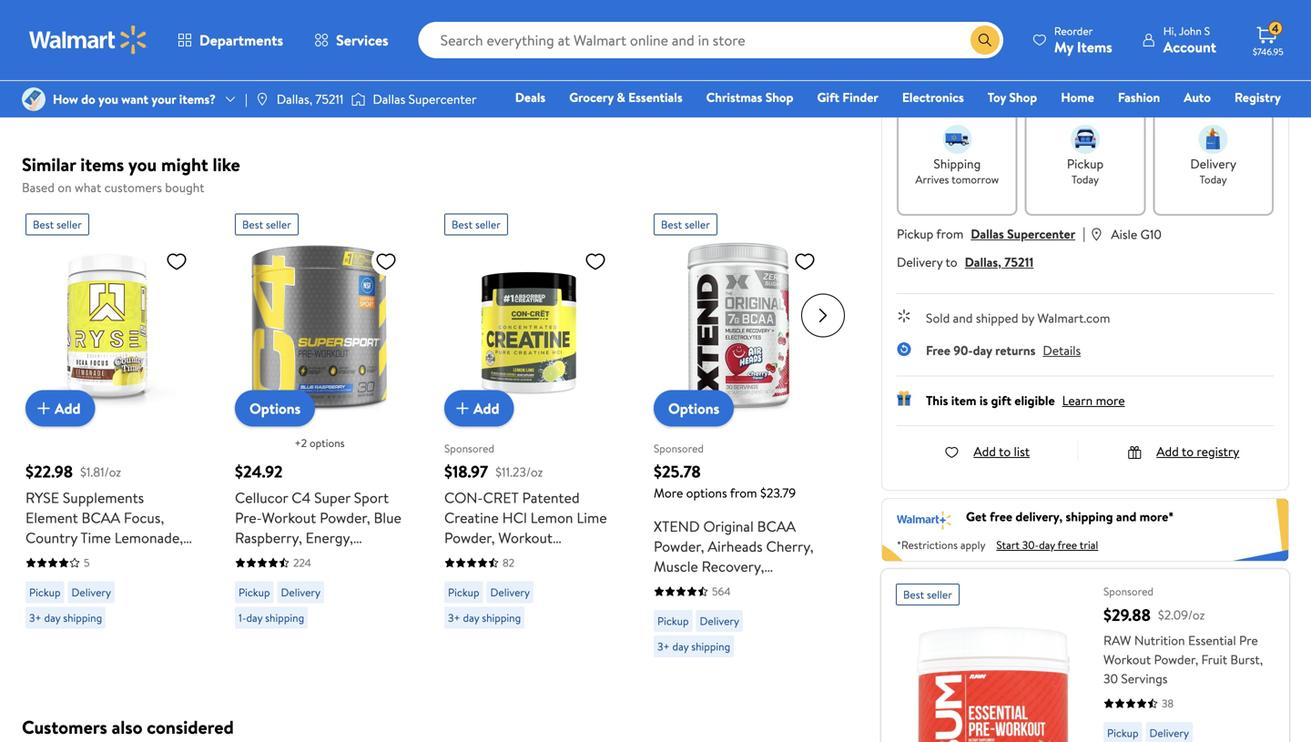 Task type: locate. For each thing, give the bounding box(es) containing it.
1 horizontal spatial to
[[999, 443, 1011, 461]]

2 product group from the left
[[235, 206, 404, 665]]

bcaa inside $22.98 $1.81/oz ryse supplements element bcaa focus, country time lemonade, 30 servings
[[82, 508, 120, 528]]

 image for dallas, 75211
[[255, 92, 270, 107]]

1 horizontal spatial today
[[1200, 172, 1228, 187]]

0 vertical spatial &
[[617, 88, 626, 106]]

2 horizontal spatial workout
[[1104, 651, 1152, 669]]

pickup inside $29.88 group
[[1108, 725, 1139, 741]]

1 vertical spatial and
[[1117, 508, 1137, 525]]

0 vertical spatial 75211
[[316, 90, 344, 108]]

want right next image
[[121, 90, 148, 108]]

3 product group from the left
[[445, 206, 614, 665]]

supercenter
[[409, 90, 477, 108], [1008, 225, 1076, 243]]

workout inside $24.92 cellucor c4 super sport pre-workout powder, blue raspberry, energy, strength & power, 30 servings
[[262, 508, 316, 528]]

0 vertical spatial from
[[937, 225, 964, 243]]

1 today from the left
[[1072, 172, 1100, 187]]

75211 down services "dropdown button"
[[316, 90, 344, 108]]

your left home
[[1024, 82, 1056, 105]]

| left aisle
[[1083, 223, 1086, 243]]

cret
[[483, 488, 519, 508]]

services
[[336, 30, 389, 50]]

0 horizontal spatial  image
[[22, 87, 46, 111]]

finder
[[843, 88, 879, 106]]

&
[[617, 88, 626, 106], [294, 548, 304, 568]]

details
[[1043, 342, 1082, 359]]

$24.92
[[235, 461, 283, 483]]

supercenter up dallas, 75211 button
[[1008, 225, 1076, 243]]

sponsored inside 'sponsored $25.78 more options from $23.79'
[[654, 441, 704, 456]]

1 vertical spatial options
[[687, 484, 728, 502]]

walmart image
[[29, 26, 148, 55]]

1 horizontal spatial options link
[[654, 390, 734, 427]]

 image
[[22, 87, 46, 111], [255, 92, 270, 107]]

30 inside $22.98 $1.81/oz ryse supplements element bcaa focus, country time lemonade, 30 servings
[[26, 548, 42, 568]]

apply
[[961, 537, 986, 553]]

by
[[1022, 309, 1035, 327]]

0 horizontal spatial options link
[[235, 390, 315, 427]]

2 horizontal spatial sponsored
[[1104, 584, 1154, 599]]

reorder
[[1055, 23, 1093, 39]]

registry link
[[1227, 87, 1290, 107]]

to left list
[[999, 443, 1011, 461]]

get free delivery, shipping and more*
[[967, 508, 1175, 525]]

hi, john s account
[[1164, 23, 1217, 57]]

today
[[1072, 172, 1100, 187], [1200, 172, 1228, 187]]

from left $23.79 on the right bottom
[[730, 484, 758, 502]]

you right next image
[[98, 90, 118, 108]]

product group
[[26, 206, 195, 665], [235, 206, 404, 665], [445, 206, 614, 665], [654, 206, 824, 665]]

shipped
[[976, 309, 1019, 327]]

workout inside sponsored $18.97 $11.23/oz con-cret patented creatine hcl lemon lime powder, workout supplement, 48 servings
[[499, 528, 553, 548]]

you for how do you want your items?
[[98, 90, 118, 108]]

1 horizontal spatial your
[[1024, 82, 1056, 105]]

do down walmart image
[[81, 90, 95, 108]]

options down $25.78
[[687, 484, 728, 502]]

dallas, 75211 button
[[965, 253, 1034, 271]]

0 vertical spatial $29.88
[[1217, 15, 1254, 32]]

 image
[[351, 90, 366, 108]]

powder, down the nutrition
[[1155, 651, 1199, 669]]

servings down "raspberry,"
[[235, 568, 288, 588]]

element
[[26, 508, 78, 528]]

servings inside $22.98 $1.81/oz ryse supplements element bcaa focus, country time lemonade, 30 servings
[[46, 548, 99, 568]]

grocery & essentials link
[[561, 87, 691, 107]]

add to cart image
[[33, 398, 55, 420], [452, 398, 474, 420]]

*restrictions apply
[[897, 537, 986, 553]]

considered
[[147, 715, 234, 740]]

one
[[1142, 114, 1170, 132]]

powder, left blue
[[320, 508, 370, 528]]

 image left dallas, 75211
[[255, 92, 270, 107]]

2 horizontal spatial 3+
[[658, 639, 670, 655]]

product group containing $25.78
[[654, 206, 824, 665]]

0 horizontal spatial your
[[152, 90, 176, 108]]

item
[[952, 392, 977, 410]]

to for registry
[[1182, 443, 1194, 461]]

|
[[245, 90, 248, 108], [1083, 223, 1086, 243]]

0 horizontal spatial 75211
[[316, 90, 344, 108]]

workout inside 'sponsored $29.88 $2.09/oz raw nutrition essential pre workout powder, fruit burst, 30 servings'
[[1104, 651, 1152, 669]]

you inside similar items you might like based on what customers bought
[[128, 152, 157, 177]]

30 inside $24.92 cellucor c4 super sport pre-workout powder, blue raspberry, energy, strength & power, 30 servings
[[353, 548, 370, 568]]

0 horizontal spatial &
[[294, 548, 304, 568]]

0 horizontal spatial workout
[[262, 508, 316, 528]]

add to registry
[[1157, 443, 1240, 461]]

day left returns
[[974, 342, 993, 359]]

$29.88 inside 'sponsored $29.88 $2.09/oz raw nutrition essential pre workout powder, fruit burst, 30 servings'
[[1104, 604, 1151, 627]]

0 horizontal spatial and
[[954, 309, 973, 327]]

do up intent image for shipping
[[934, 82, 952, 105]]

sponsored inside 'sponsored $29.88 $2.09/oz raw nutrition essential pre workout powder, fruit burst, 30 servings'
[[1104, 584, 1154, 599]]

free
[[927, 342, 951, 359]]

1 horizontal spatial how
[[897, 82, 930, 105]]

original
[[704, 517, 754, 537]]

add button up $22.98
[[26, 390, 95, 427]]

4 product group from the left
[[654, 206, 824, 665]]

how right finder
[[897, 82, 930, 105]]

add to cart image up $22.98
[[33, 398, 55, 420]]

1 horizontal spatial sponsored
[[654, 441, 704, 456]]

servings inside $24.92 cellucor c4 super sport pre-workout powder, blue raspberry, energy, strength & power, 30 servings
[[235, 568, 288, 588]]

0 vertical spatial free
[[990, 508, 1013, 525]]

add to favorites list, xtend original bcaa powder, airheads cherry, muscle recovery, electrolytes, 30 servings image
[[794, 250, 816, 273]]

add
[[55, 398, 81, 418], [474, 398, 500, 418], [974, 443, 997, 461], [1157, 443, 1180, 461]]

today inside pickup today
[[1072, 172, 1100, 187]]

1 vertical spatial |
[[1083, 223, 1086, 243]]

delivery,
[[1016, 508, 1063, 525]]

30 right power,
[[353, 548, 370, 568]]

1 options from the left
[[250, 399, 301, 419]]

time
[[80, 528, 111, 548]]

1-day shipping
[[239, 610, 304, 626]]

0 horizontal spatial to
[[946, 253, 958, 271]]

30 inside 'sponsored $29.88 $2.09/oz raw nutrition essential pre workout powder, fruit burst, 30 servings'
[[1104, 670, 1119, 688]]

1 horizontal spatial  image
[[255, 92, 270, 107]]

bcaa down $23.79 on the right bottom
[[758, 517, 796, 537]]

options link
[[235, 390, 315, 427], [654, 390, 734, 427]]

1 vertical spatial $29.88
[[1104, 604, 1151, 627]]

options for $24.92
[[250, 399, 301, 419]]

best seller for $25.78
[[661, 217, 710, 232]]

deals link
[[507, 87, 554, 107]]

time
[[970, 15, 996, 32]]

walmart+
[[1227, 114, 1282, 132]]

best seller inside $29.88 group
[[904, 587, 953, 602]]

sponsored up $18.97
[[445, 441, 495, 456]]

from up delivery to dallas, 75211
[[937, 225, 964, 243]]

servings down element
[[46, 548, 99, 568]]

3+ down country
[[29, 610, 42, 626]]

best inside $29.88 group
[[904, 587, 925, 602]]

2 horizontal spatial to
[[1182, 443, 1194, 461]]

0 vertical spatial supercenter
[[409, 90, 477, 108]]

cellucor c4 super sport pre-workout powder, blue raspberry, energy, strength & power, 30 servings image
[[235, 243, 404, 412]]

departments button
[[162, 18, 299, 62]]

shipping down 82
[[482, 610, 521, 626]]

options link up +2
[[235, 390, 315, 427]]

3+ down electrolytes,
[[658, 639, 670, 655]]

bcaa inside xtend original bcaa powder, airheads cherry, muscle recovery, electrolytes, 30 servings
[[758, 517, 796, 537]]

john
[[1180, 23, 1202, 39]]

shop right toy
[[1010, 88, 1038, 106]]

1 options link from the left
[[235, 390, 315, 427]]

2 options from the left
[[669, 399, 720, 419]]

supplement,
[[445, 548, 524, 568]]

how down raw nutrition essential pre workout powder, sour watermelon, 30 servings - image 5 of 9 on the left top
[[53, 90, 78, 108]]

1 add to cart image from the left
[[33, 398, 55, 420]]

1 horizontal spatial you
[[128, 152, 157, 177]]

1 vertical spatial supercenter
[[1008, 225, 1076, 243]]

0 horizontal spatial dallas,
[[277, 90, 313, 108]]

customers also considered
[[22, 715, 234, 740]]

1 horizontal spatial options
[[687, 484, 728, 502]]

1 vertical spatial free
[[1058, 537, 1078, 553]]

seller for $25.78
[[685, 217, 710, 232]]

shop right christmas
[[766, 88, 794, 106]]

1 horizontal spatial bcaa
[[758, 517, 796, 537]]

1 horizontal spatial dallas
[[971, 225, 1005, 243]]

1 horizontal spatial shop
[[1010, 88, 1038, 106]]

ryse supplements element bcaa focus, country time lemonade, 30 servings image
[[26, 243, 195, 412]]

to left "registry"
[[1182, 443, 1194, 461]]

free left trial
[[1058, 537, 1078, 553]]

to
[[946, 253, 958, 271], [999, 443, 1011, 461], [1182, 443, 1194, 461]]

registry
[[1197, 443, 1240, 461]]

best
[[33, 217, 54, 232], [242, 217, 263, 232], [452, 217, 473, 232], [661, 217, 682, 232], [904, 587, 925, 602]]

1 horizontal spatial and
[[1117, 508, 1137, 525]]

pickup from dallas supercenter |
[[897, 223, 1086, 243]]

1 horizontal spatial add button
[[445, 390, 514, 427]]

0 horizontal spatial shop
[[766, 88, 794, 106]]

0 vertical spatial dallas,
[[277, 90, 313, 108]]

powder, inside sponsored $18.97 $11.23/oz con-cret patented creatine hcl lemon lime powder, workout supplement, 48 servings
[[445, 528, 495, 548]]

add to cart image up $18.97
[[452, 398, 474, 420]]

1 add button from the left
[[26, 390, 95, 427]]

to left dallas, 75211 button
[[946, 253, 958, 271]]

$22.98
[[26, 461, 73, 483]]

1 horizontal spatial want
[[986, 82, 1020, 105]]

1 vertical spatial dallas
[[971, 225, 1005, 243]]

48
[[527, 548, 544, 568]]

xtend
[[654, 517, 700, 537]]

shipping up trial
[[1066, 508, 1114, 525]]

your for item?
[[1024, 82, 1056, 105]]

based
[[22, 179, 55, 196]]

1 vertical spatial dallas,
[[965, 253, 1002, 271]]

toy shop
[[988, 88, 1038, 106]]

how
[[897, 82, 930, 105], [53, 90, 78, 108]]

30 right 564 on the right of the page
[[737, 577, 754, 597]]

add button
[[26, 390, 95, 427], [445, 390, 514, 427]]

xtend original bcaa powder, airheads cherry, muscle recovery, electrolytes, 30 servings image
[[654, 243, 824, 412]]

powder, up electrolytes,
[[654, 537, 705, 557]]

1 horizontal spatial from
[[937, 225, 964, 243]]

services button
[[299, 18, 404, 62]]

0 vertical spatial dallas
[[373, 90, 406, 108]]

shipping
[[1066, 508, 1114, 525], [63, 610, 102, 626], [265, 610, 304, 626], [482, 610, 521, 626], [692, 639, 731, 655]]

add button up $18.97
[[445, 390, 514, 427]]

next image image
[[75, 95, 90, 109]]

30 down the raw on the bottom right
[[1104, 670, 1119, 688]]

today down the intent image for pickup
[[1072, 172, 1100, 187]]

sponsored for $18.97
[[445, 441, 495, 456]]

options up $25.78
[[669, 399, 720, 419]]

details button
[[1043, 342, 1082, 359]]

you for how do you want your item?
[[956, 82, 982, 105]]

1 horizontal spatial workout
[[499, 528, 553, 548]]

add left list
[[974, 443, 997, 461]]

more
[[654, 484, 684, 502]]

gifting made easy image
[[897, 391, 912, 406]]

| right items?
[[245, 90, 248, 108]]

2 horizontal spatial you
[[956, 82, 982, 105]]

 image left next image
[[22, 87, 46, 111]]

0 horizontal spatial supercenter
[[409, 90, 477, 108]]

supercenter left deals "link"
[[409, 90, 477, 108]]

day down delivery,
[[1040, 537, 1056, 553]]

1 vertical spatial from
[[730, 484, 758, 502]]

2 today from the left
[[1200, 172, 1228, 187]]

$29.88 up the raw on the bottom right
[[1104, 604, 1151, 627]]

0 horizontal spatial from
[[730, 484, 758, 502]]

do for how do you want your item?
[[934, 82, 952, 105]]

1 shop from the left
[[766, 88, 794, 106]]

aisle
[[1112, 225, 1138, 243]]

delivery
[[1191, 155, 1237, 173], [897, 253, 943, 271], [72, 585, 111, 600], [281, 585, 321, 600], [491, 585, 530, 600], [700, 614, 740, 629], [1150, 725, 1190, 741]]

free 90-day returns details
[[927, 342, 1082, 359]]

delivery down 38
[[1150, 725, 1190, 741]]

1 horizontal spatial do
[[934, 82, 952, 105]]

0 horizontal spatial 3+ day shipping
[[29, 610, 102, 626]]

30 inside xtend original bcaa powder, airheads cherry, muscle recovery, electrolytes, 30 servings
[[737, 577, 754, 597]]

None radio
[[913, 15, 931, 33]]

add up $22.98
[[55, 398, 81, 418]]

and right sold
[[954, 309, 973, 327]]

search icon image
[[978, 33, 993, 47]]

account
[[1164, 37, 1217, 57]]

0 horizontal spatial want
[[121, 90, 148, 108]]

sponsored inside sponsored $18.97 $11.23/oz con-cret patented creatine hcl lemon lime powder, workout supplement, 48 servings
[[445, 441, 495, 456]]

30 down element
[[26, 548, 42, 568]]

3+ day shipping down supplement,
[[448, 610, 521, 626]]

0 horizontal spatial today
[[1072, 172, 1100, 187]]

3+ day shipping down 5
[[29, 610, 102, 626]]

& left power,
[[294, 548, 304, 568]]

sponsored up $25.78
[[654, 441, 704, 456]]

0 horizontal spatial sponsored
[[445, 441, 495, 456]]

1 horizontal spatial add to cart image
[[452, 398, 474, 420]]

Walmart Site-Wide search field
[[419, 22, 1004, 58]]

0 horizontal spatial dallas
[[373, 90, 406, 108]]

raw nutrition essential pre workout powder, fruit burst, 30 servings image
[[896, 613, 1090, 742]]

options link for $24.92
[[235, 390, 315, 427]]

is
[[980, 392, 989, 410]]

564
[[712, 584, 731, 599]]

options link up $25.78
[[654, 390, 734, 427]]

dallas, down pickup from dallas supercenter |
[[965, 253, 1002, 271]]

today down intent image for delivery
[[1200, 172, 1228, 187]]

you for similar items you might like based on what customers bought
[[128, 152, 157, 177]]

0 horizontal spatial do
[[81, 90, 95, 108]]

1 horizontal spatial free
[[1058, 537, 1078, 553]]

options right +2
[[310, 435, 345, 451]]

walmart plus image
[[897, 508, 952, 530]]

sponsored up the raw on the bottom right
[[1104, 584, 1154, 599]]

1 horizontal spatial supercenter
[[1008, 225, 1076, 243]]

intent image for shipping image
[[943, 125, 972, 154]]

bcaa left focus,
[[82, 508, 120, 528]]

3+ down supplement,
[[448, 610, 461, 626]]

0 horizontal spatial |
[[245, 90, 248, 108]]

servings down the cherry,
[[757, 577, 810, 597]]

super
[[314, 488, 351, 508]]

1 product group from the left
[[26, 206, 195, 665]]

$29.88
[[1217, 15, 1254, 32], [1104, 604, 1151, 627]]

3+ day shipping down electrolytes,
[[658, 639, 731, 655]]

2 shop from the left
[[1010, 88, 1038, 106]]

0 horizontal spatial how
[[53, 90, 78, 108]]

on
[[58, 179, 72, 196]]

1 horizontal spatial options
[[669, 399, 720, 419]]

options up +2
[[250, 399, 301, 419]]

1 vertical spatial &
[[294, 548, 304, 568]]

dallas
[[373, 90, 406, 108], [971, 225, 1005, 243]]

how for how do you want your item?
[[897, 82, 930, 105]]

get
[[967, 508, 987, 525]]

today inside delivery today
[[1200, 172, 1228, 187]]

2 add button from the left
[[445, 390, 514, 427]]

2 options link from the left
[[654, 390, 734, 427]]

& right grocery
[[617, 88, 626, 106]]

servings up 38
[[1122, 670, 1168, 688]]

2 add to cart image from the left
[[452, 398, 474, 420]]

0 horizontal spatial options
[[250, 399, 301, 419]]

$746.95
[[1254, 46, 1284, 58]]

reorder my items
[[1055, 23, 1113, 57]]

75211 down dallas supercenter button
[[1005, 253, 1034, 271]]

dallas down services
[[373, 90, 406, 108]]

you up customers
[[128, 152, 157, 177]]

dallas up dallas, 75211 button
[[971, 225, 1005, 243]]

and left more*
[[1117, 508, 1137, 525]]

seller
[[56, 217, 82, 232], [266, 217, 291, 232], [476, 217, 501, 232], [685, 217, 710, 232], [927, 587, 953, 602]]

your left items?
[[152, 90, 176, 108]]

delivery down 5
[[72, 585, 111, 600]]

2 horizontal spatial 3+ day shipping
[[658, 639, 731, 655]]

servings right 48
[[548, 548, 601, 568]]

want
[[986, 82, 1020, 105], [121, 90, 148, 108]]

also
[[112, 715, 143, 740]]

item?
[[1060, 82, 1100, 105]]

list
[[1014, 443, 1030, 461]]

add to favorites list, con-cret patented creatine hcl lemon lime powder, workout supplement, 48 servings image
[[585, 250, 607, 273]]

1 horizontal spatial &
[[617, 88, 626, 106]]

eligible
[[1015, 392, 1056, 410]]

bought
[[165, 179, 205, 196]]

0 horizontal spatial add button
[[26, 390, 95, 427]]

free right get
[[990, 508, 1013, 525]]

toy shop link
[[980, 87, 1046, 107]]

0 horizontal spatial $29.88
[[1104, 604, 1151, 627]]

0 vertical spatial options
[[310, 435, 345, 451]]

0 horizontal spatial bcaa
[[82, 508, 120, 528]]

1 vertical spatial 75211
[[1005, 253, 1034, 271]]

shop for toy shop
[[1010, 88, 1038, 106]]

pre-
[[235, 508, 262, 528]]

powder, down con-
[[445, 528, 495, 548]]

0 horizontal spatial add to cart image
[[33, 398, 55, 420]]

walmart+ link
[[1219, 113, 1290, 133]]

today for pickup
[[1072, 172, 1100, 187]]

dallas, down departments
[[277, 90, 313, 108]]

day inside get free delivery, shipping and more* banner
[[1040, 537, 1056, 553]]

servings inside sponsored $18.97 $11.23/oz con-cret patented creatine hcl lemon lime powder, workout supplement, 48 servings
[[548, 548, 601, 568]]

Search search field
[[419, 22, 1004, 58]]

0 horizontal spatial you
[[98, 90, 118, 108]]

toy
[[988, 88, 1007, 106]]

you left toy
[[956, 82, 982, 105]]

supercenter inside pickup from dallas supercenter |
[[1008, 225, 1076, 243]]

$29.88 right s
[[1217, 15, 1254, 32]]

want down search icon
[[986, 82, 1020, 105]]

strength
[[235, 548, 290, 568]]

$11.23/oz
[[496, 463, 543, 481]]



Task type: vqa. For each thing, say whether or not it's contained in the screenshot.
SIZE GUIDE
no



Task type: describe. For each thing, give the bounding box(es) containing it.
pickup inside pickup from dallas supercenter |
[[897, 225, 934, 243]]

seller inside $29.88 group
[[927, 587, 953, 602]]

raw nutrition essential pre workout powder, sour watermelon, 30 servings - image 5 of 9 image
[[31, 0, 138, 78]]

fashion link
[[1110, 87, 1169, 107]]

delivery up sold
[[897, 253, 943, 271]]

s
[[1205, 23, 1211, 39]]

hi,
[[1164, 23, 1177, 39]]

delivery today
[[1191, 155, 1237, 187]]

burst,
[[1231, 651, 1264, 669]]

add to cart image for 82
[[452, 398, 474, 420]]

delivery down 82
[[491, 585, 530, 600]]

38
[[1162, 696, 1174, 711]]

similar items you might like based on what customers bought
[[22, 152, 240, 196]]

best seller for ryse supplements element bcaa focus, country time lemonade, 30 servings
[[33, 217, 82, 232]]

1 horizontal spatial |
[[1083, 223, 1086, 243]]

learn
[[1063, 392, 1093, 410]]

gift
[[992, 392, 1012, 410]]

items
[[80, 152, 124, 177]]

want for items?
[[121, 90, 148, 108]]

g10
[[1141, 225, 1162, 243]]

add left "registry"
[[1157, 443, 1180, 461]]

auto
[[1185, 88, 1212, 106]]

today for delivery
[[1200, 172, 1228, 187]]

gift finder
[[818, 88, 879, 106]]

& inside $24.92 cellucor c4 super sport pre-workout powder, blue raspberry, energy, strength & power, 30 servings
[[294, 548, 304, 568]]

grocery & essentials
[[570, 88, 683, 106]]

5
[[84, 555, 90, 571]]

one debit link
[[1134, 113, 1212, 133]]

add button for 82
[[445, 390, 514, 427]]

raw
[[1104, 632, 1132, 649]]

how for how do you want your items?
[[53, 90, 78, 108]]

0 horizontal spatial 3+
[[29, 610, 42, 626]]

1 horizontal spatial 3+ day shipping
[[448, 610, 521, 626]]

product group containing $18.97
[[445, 206, 614, 665]]

add up $18.97
[[474, 398, 500, 418]]

shipping inside banner
[[1066, 508, 1114, 525]]

sponsored for $29.88
[[1104, 584, 1154, 599]]

cellucor
[[235, 488, 288, 508]]

lemon
[[531, 508, 574, 528]]

sponsored $25.78 more options from $23.79
[[654, 441, 796, 502]]

grocery
[[570, 88, 614, 106]]

ryse
[[26, 488, 59, 508]]

customers
[[104, 179, 162, 196]]

0 vertical spatial |
[[245, 90, 248, 108]]

0 vertical spatial and
[[954, 309, 973, 327]]

purchase
[[999, 15, 1049, 32]]

get free delivery, shipping and more* banner
[[882, 498, 1290, 562]]

90-
[[954, 342, 974, 359]]

options inside 'sponsored $25.78 more options from $23.79'
[[687, 484, 728, 502]]

day down electrolytes,
[[673, 639, 689, 655]]

1 horizontal spatial $29.88
[[1217, 15, 1254, 32]]

how do you want your items?
[[53, 90, 216, 108]]

lemonade,
[[115, 528, 183, 548]]

servings inside xtend original bcaa powder, airheads cherry, muscle recovery, electrolytes, 30 servings
[[757, 577, 810, 597]]

c4
[[292, 488, 311, 508]]

servings inside 'sponsored $29.88 $2.09/oz raw nutrition essential pre workout powder, fruit burst, 30 servings'
[[1122, 670, 1168, 688]]

like
[[213, 152, 240, 177]]

dallas supercenter
[[373, 90, 477, 108]]

and inside get free delivery, shipping and more* banner
[[1117, 508, 1137, 525]]

day down strength
[[246, 610, 263, 626]]

$2.09/oz
[[1159, 606, 1206, 624]]

walmart.com
[[1038, 309, 1111, 327]]

your for items?
[[152, 90, 176, 108]]

delivery to dallas, 75211
[[897, 253, 1034, 271]]

day down country
[[44, 610, 60, 626]]

82
[[503, 555, 515, 571]]

add to registry button
[[1128, 443, 1240, 461]]

how do you want your item?
[[897, 82, 1100, 105]]

registry
[[1235, 88, 1282, 106]]

home link
[[1053, 87, 1103, 107]]

30-
[[1023, 537, 1040, 553]]

shipping
[[934, 155, 981, 173]]

intent image for delivery image
[[1199, 125, 1229, 154]]

home
[[1062, 88, 1095, 106]]

this item is gift eligible learn more
[[927, 392, 1126, 410]]

raspberry,
[[235, 528, 302, 548]]

add to favorites list, ryse supplements element bcaa focus, country time lemonade, 30 servings image
[[166, 250, 188, 273]]

patented
[[522, 488, 580, 508]]

shipping down 5
[[63, 610, 102, 626]]

224
[[293, 555, 311, 571]]

start
[[997, 537, 1020, 553]]

powder, inside 'sponsored $29.88 $2.09/oz raw nutrition essential pre workout powder, fruit burst, 30 servings'
[[1155, 651, 1199, 669]]

day down supplement,
[[463, 610, 479, 626]]

$18.97
[[445, 461, 488, 483]]

do for how do you want your items?
[[81, 90, 95, 108]]

0 horizontal spatial options
[[310, 435, 345, 451]]

best for $24.92
[[242, 217, 263, 232]]

country
[[26, 528, 77, 548]]

add to list
[[974, 443, 1030, 461]]

dallas inside pickup from dallas supercenter |
[[971, 225, 1005, 243]]

0 horizontal spatial free
[[990, 508, 1013, 525]]

christmas shop link
[[698, 87, 802, 107]]

1 horizontal spatial 75211
[[1005, 253, 1034, 271]]

shipping down 564 on the right of the page
[[692, 639, 731, 655]]

delivery inside $29.88 group
[[1150, 725, 1190, 741]]

options link for $25.78
[[654, 390, 734, 427]]

product group containing $22.98
[[26, 206, 195, 665]]

add to cart image for delivery
[[33, 398, 55, 420]]

to for list
[[999, 443, 1011, 461]]

 image for how do you want your items?
[[22, 87, 46, 111]]

& inside grocery & essentials link
[[617, 88, 626, 106]]

add button for delivery
[[26, 390, 95, 427]]

options for $25.78
[[669, 399, 720, 419]]

powder, inside xtend original bcaa powder, airheads cherry, muscle recovery, electrolytes, 30 servings
[[654, 537, 705, 557]]

trial
[[1080, 537, 1099, 553]]

to for dallas,
[[946, 253, 958, 271]]

delivery down 224
[[281, 585, 321, 600]]

add to list button
[[945, 443, 1030, 461]]

intent image for pickup image
[[1071, 125, 1100, 154]]

might
[[161, 152, 208, 177]]

want for item?
[[986, 82, 1020, 105]]

$24.92 cellucor c4 super sport pre-workout powder, blue raspberry, energy, strength & power, 30 servings
[[235, 461, 402, 588]]

creatine
[[445, 508, 499, 528]]

1 horizontal spatial 3+
[[448, 610, 461, 626]]

best for $25.78
[[661, 217, 682, 232]]

add to favorites list, cellucor c4 super sport pre-workout powder, blue raspberry, energy, strength & power, 30 servings image
[[375, 250, 397, 273]]

fruit
[[1202, 651, 1228, 669]]

from inside pickup from dallas supercenter |
[[937, 225, 964, 243]]

shipping right 1-
[[265, 610, 304, 626]]

christmas
[[707, 88, 763, 106]]

best seller for $24.92
[[242, 217, 291, 232]]

items?
[[179, 90, 216, 108]]

$29.88 group
[[882, 569, 1290, 742]]

next slide for similar items you might like list image
[[802, 294, 845, 338]]

fashion
[[1119, 88, 1161, 106]]

delivery down intent image for delivery
[[1191, 155, 1237, 173]]

sponsored for $25.78
[[654, 441, 704, 456]]

one-time purchase
[[942, 15, 1049, 32]]

1 horizontal spatial dallas,
[[965, 253, 1002, 271]]

powder, inside $24.92 cellucor c4 super sport pre-workout powder, blue raspberry, energy, strength & power, 30 servings
[[320, 508, 370, 528]]

nutrition
[[1135, 632, 1186, 649]]

gift finder link
[[809, 87, 887, 107]]

con-
[[445, 488, 483, 508]]

+2
[[295, 435, 307, 451]]

seller for $24.92
[[266, 217, 291, 232]]

dallas supercenter button
[[971, 225, 1076, 243]]

seller for ryse supplements element bcaa focus, country time lemonade, 30 servings
[[56, 217, 82, 232]]

dallas, 75211
[[277, 90, 344, 108]]

from inside 'sponsored $25.78 more options from $23.79'
[[730, 484, 758, 502]]

tomorrow
[[952, 172, 1000, 187]]

pickup today
[[1068, 155, 1104, 187]]

best for ryse supplements element bcaa focus, country time lemonade, 30 servings
[[33, 217, 54, 232]]

delivery down 564 on the right of the page
[[700, 614, 740, 629]]

*restrictions
[[897, 537, 958, 553]]

sold and shipped by walmart.com
[[927, 309, 1111, 327]]

shipping arrives tomorrow
[[916, 155, 1000, 187]]

learn more button
[[1063, 392, 1126, 410]]

product group containing $24.92
[[235, 206, 404, 665]]

this
[[927, 392, 949, 410]]

$1.81/oz
[[80, 463, 121, 481]]

lime
[[577, 508, 607, 528]]

sold
[[927, 309, 950, 327]]

electrolytes,
[[654, 577, 733, 597]]

energy,
[[306, 528, 353, 548]]

shop for christmas shop
[[766, 88, 794, 106]]

con-cret patented creatine hcl lemon lime powder, workout supplement, 48 servings image
[[445, 243, 614, 412]]



